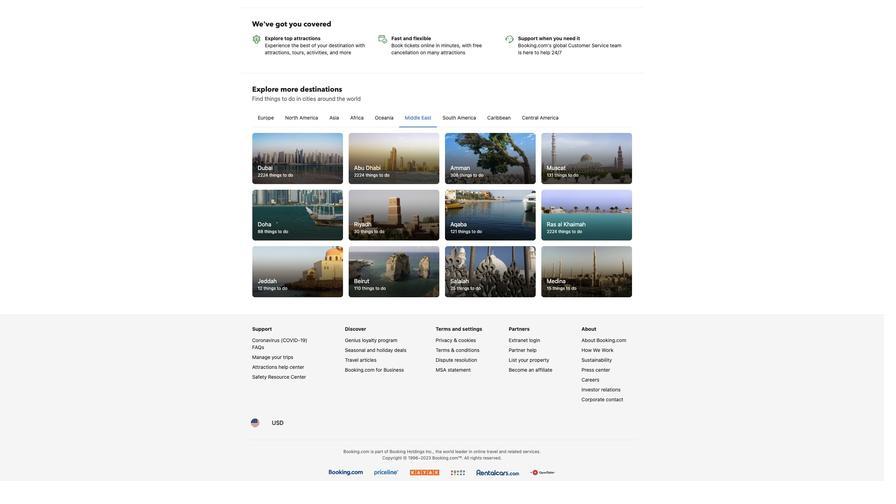 Task type: locate. For each thing, give the bounding box(es) containing it.
khaimah
[[564, 221, 586, 228]]

press center
[[582, 367, 610, 373]]

medina image
[[541, 246, 632, 298]]

and down destination at the top left of the page
[[330, 49, 338, 55]]

1 with from the left
[[355, 42, 365, 48]]

things inside dubai 2224 things to do
[[269, 173, 282, 178]]

1 vertical spatial booking.com
[[345, 367, 375, 373]]

help for attractions help center
[[278, 364, 288, 370]]

support for support when you need it booking.com's global customer service team is here to help 24/7
[[518, 35, 538, 41]]

your for list your property
[[518, 357, 528, 363]]

things down salalah
[[457, 286, 469, 291]]

abu dhabi 2224 things to do
[[354, 165, 390, 178]]

europe button
[[252, 109, 280, 127]]

to for aqaba
[[472, 229, 476, 234]]

msa statement
[[436, 367, 471, 373]]

attractions help center link
[[252, 364, 304, 370]]

things for riyadh
[[361, 229, 373, 234]]

you right got
[[289, 19, 302, 29]]

tab list
[[252, 109, 632, 128]]

2 horizontal spatial america
[[540, 115, 559, 121]]

booking.com for part
[[343, 449, 369, 455]]

world up booking.com™.
[[443, 449, 454, 455]]

1 horizontal spatial online
[[474, 449, 486, 455]]

become
[[509, 367, 527, 373]]

support up coronavirus
[[252, 326, 272, 332]]

1 vertical spatial terms
[[436, 347, 450, 353]]

help
[[540, 49, 550, 55], [527, 347, 537, 353], [278, 364, 288, 370]]

0 horizontal spatial support
[[252, 326, 272, 332]]

online up on
[[421, 42, 434, 48]]

to for riyadh
[[374, 229, 378, 234]]

got
[[275, 19, 287, 29]]

your up activities,
[[317, 42, 327, 48]]

reserved.
[[483, 456, 502, 461]]

support inside support when you need it booking.com's global customer service team is here to help 24/7
[[518, 35, 538, 41]]

1 horizontal spatial in
[[436, 42, 440, 48]]

dhabi
[[366, 165, 381, 171]]

do for beirut
[[381, 286, 386, 291]]

tours,
[[292, 49, 305, 55]]

with right destination at the top left of the page
[[355, 42, 365, 48]]

to inside dubai 2224 things to do
[[283, 173, 287, 178]]

0 horizontal spatial america
[[299, 115, 318, 121]]

1 vertical spatial help
[[527, 347, 537, 353]]

1 vertical spatial support
[[252, 326, 272, 332]]

1 horizontal spatial is
[[518, 49, 522, 55]]

1 vertical spatial you
[[553, 35, 562, 41]]

business
[[384, 367, 404, 373]]

2224
[[258, 173, 268, 178], [354, 173, 364, 178], [547, 229, 557, 234]]

work
[[602, 347, 613, 353]]

things inside medina 15 things to do
[[553, 286, 565, 291]]

about for about
[[582, 326, 596, 332]]

do inside muscat 131 things to do
[[573, 173, 578, 178]]

you up the global
[[553, 35, 562, 41]]

0 horizontal spatial 2224
[[258, 173, 268, 178]]

0 horizontal spatial of
[[311, 42, 316, 48]]

1 horizontal spatial you
[[553, 35, 562, 41]]

1 horizontal spatial with
[[462, 42, 471, 48]]

terms down privacy
[[436, 347, 450, 353]]

help up the safety resource center
[[278, 364, 288, 370]]

1 vertical spatial the
[[337, 96, 345, 102]]

booking.com left the part
[[343, 449, 369, 455]]

0 horizontal spatial is
[[371, 449, 374, 455]]

to inside medina 15 things to do
[[566, 286, 570, 291]]

attractions up best
[[294, 35, 321, 41]]

online up rights
[[474, 449, 486, 455]]

leader
[[455, 449, 468, 455]]

1 horizontal spatial the
[[337, 96, 345, 102]]

do for jeddah
[[282, 286, 287, 291]]

0 horizontal spatial help
[[278, 364, 288, 370]]

list your property
[[509, 357, 549, 363]]

things for doha
[[264, 229, 277, 234]]

2 vertical spatial in
[[469, 449, 472, 455]]

cancellation
[[391, 49, 419, 55]]

global
[[553, 42, 567, 48]]

center up center
[[290, 364, 304, 370]]

dubai
[[258, 165, 273, 171]]

center down sustainability
[[596, 367, 610, 373]]

to for medina
[[566, 286, 570, 291]]

genius loyalty program
[[345, 337, 397, 343]]

1 horizontal spatial support
[[518, 35, 538, 41]]

things down amman
[[460, 173, 472, 178]]

your inside explore top attractions experience the best of your destination with attractions, tours, activities, and more
[[317, 42, 327, 48]]

1 vertical spatial attractions
[[441, 49, 465, 55]]

your up "attractions help center"
[[272, 354, 282, 360]]

things down riyadh
[[361, 229, 373, 234]]

0 horizontal spatial the
[[291, 42, 299, 48]]

is left the part
[[371, 449, 374, 455]]

0 horizontal spatial in
[[297, 96, 301, 102]]

to inside doha 88 things to do
[[278, 229, 282, 234]]

in inside explore more destinations find things to do in cities around the world
[[297, 96, 301, 102]]

booking.com up work
[[597, 337, 626, 343]]

2224 down the ras
[[547, 229, 557, 234]]

statement
[[448, 367, 471, 373]]

rentalcars image
[[476, 470, 519, 476], [476, 470, 519, 476]]

of up activities,
[[311, 42, 316, 48]]

the right around
[[337, 96, 345, 102]]

muscat
[[547, 165, 566, 171]]

0 horizontal spatial attractions
[[294, 35, 321, 41]]

in
[[436, 42, 440, 48], [297, 96, 301, 102], [469, 449, 472, 455]]

1 horizontal spatial world
[[443, 449, 454, 455]]

1 horizontal spatial 2224
[[354, 173, 364, 178]]

do inside riyadh 30 things to do
[[379, 229, 384, 234]]

tab list containing europe
[[252, 109, 632, 128]]

things inside jeddah 12 things to do
[[264, 286, 276, 291]]

doha image
[[252, 190, 343, 241]]

the up tours,
[[291, 42, 299, 48]]

0 horizontal spatial more
[[280, 85, 298, 94]]

0 vertical spatial help
[[540, 49, 550, 55]]

how
[[582, 347, 592, 353]]

middle east
[[405, 115, 431, 121]]

to for salalah
[[470, 286, 474, 291]]

0 vertical spatial attractions
[[294, 35, 321, 41]]

and inside fast and flexible book tickets online in minutes, with free cancellation on many attractions
[[403, 35, 412, 41]]

the inside explore top attractions experience the best of your destination with attractions, tours, activities, and more
[[291, 42, 299, 48]]

things down the doha
[[264, 229, 277, 234]]

about for about booking.com
[[582, 337, 595, 343]]

priceline.com image
[[374, 470, 399, 476], [374, 470, 399, 476]]

things down dubai
[[269, 173, 282, 178]]

2 america from the left
[[457, 115, 476, 121]]

find
[[252, 96, 263, 102]]

25
[[450, 286, 456, 291]]

1 horizontal spatial your
[[317, 42, 327, 48]]

to inside salalah 25 things to do
[[470, 286, 474, 291]]

resource
[[268, 374, 289, 380]]

to inside jeddah 12 things to do
[[277, 286, 281, 291]]

to inside muscat 131 things to do
[[568, 173, 572, 178]]

about booking.com
[[582, 337, 626, 343]]

0 horizontal spatial online
[[421, 42, 434, 48]]

to inside explore more destinations find things to do in cities around the world
[[282, 96, 287, 102]]

1 horizontal spatial of
[[384, 449, 388, 455]]

0 vertical spatial &
[[454, 337, 457, 343]]

seasonal and holiday deals
[[345, 347, 406, 353]]

kayak image
[[410, 470, 439, 476], [410, 470, 439, 476]]

explore for explore top attractions
[[265, 35, 283, 41]]

dispute
[[436, 357, 453, 363]]

1 vertical spatial more
[[280, 85, 298, 94]]

travel articles
[[345, 357, 377, 363]]

muscat image
[[541, 133, 632, 184]]

and for fast and flexible book tickets online in minutes, with free cancellation on many attractions
[[403, 35, 412, 41]]

world
[[347, 96, 361, 102], [443, 449, 454, 455]]

opentable image
[[531, 470, 555, 476], [531, 470, 555, 476]]

help up list your property link
[[527, 347, 537, 353]]

booking.com inside the booking.com is part of booking holdings inc., the world leader in online travel and related services. copyright © 1996–2023 booking.com™. all rights reserved.
[[343, 449, 369, 455]]

america for south america
[[457, 115, 476, 121]]

and down genius loyalty program link
[[367, 347, 375, 353]]

inc.,
[[426, 449, 434, 455]]

your down partner help link on the bottom right
[[518, 357, 528, 363]]

central
[[522, 115, 539, 121]]

on
[[420, 49, 426, 55]]

explore up find
[[252, 85, 279, 94]]

308
[[450, 173, 459, 178]]

do inside "beirut 110 things to do"
[[381, 286, 386, 291]]

1 horizontal spatial more
[[340, 49, 351, 55]]

discover
[[345, 326, 366, 332]]

1 horizontal spatial center
[[596, 367, 610, 373]]

to inside riyadh 30 things to do
[[374, 229, 378, 234]]

1 horizontal spatial attractions
[[441, 49, 465, 55]]

in up all
[[469, 449, 472, 455]]

1 vertical spatial world
[[443, 449, 454, 455]]

rights
[[470, 456, 482, 461]]

fast and flexible book tickets online in minutes, with free cancellation on many attractions
[[391, 35, 482, 55]]

more up north at the left of the page
[[280, 85, 298, 94]]

things right find
[[265, 96, 280, 102]]

1 vertical spatial is
[[371, 449, 374, 455]]

1 vertical spatial in
[[297, 96, 301, 102]]

do inside dubai 2224 things to do
[[288, 173, 293, 178]]

extranet
[[509, 337, 528, 343]]

to for muscat
[[568, 173, 572, 178]]

1 america from the left
[[299, 115, 318, 121]]

things inside "beirut 110 things to do"
[[362, 286, 374, 291]]

0 vertical spatial world
[[347, 96, 361, 102]]

to for dubai
[[283, 173, 287, 178]]

0 horizontal spatial center
[[290, 364, 304, 370]]

0 vertical spatial online
[[421, 42, 434, 48]]

of right the part
[[384, 449, 388, 455]]

0 vertical spatial you
[[289, 19, 302, 29]]

extranet login
[[509, 337, 540, 343]]

online inside the booking.com is part of booking holdings inc., the world leader in online travel and related services. copyright © 1996–2023 booking.com™. all rights reserved.
[[474, 449, 486, 455]]

about up about booking.com "link" at bottom
[[582, 326, 596, 332]]

book
[[391, 42, 403, 48]]

things for muscat
[[555, 173, 567, 178]]

in left cities
[[297, 96, 301, 102]]

and up privacy & cookies link
[[452, 326, 461, 332]]

best
[[300, 42, 310, 48]]

help inside support when you need it booking.com's global customer service team is here to help 24/7
[[540, 49, 550, 55]]

& up terms & conditions
[[454, 337, 457, 343]]

attractions down minutes,
[[441, 49, 465, 55]]

is left here
[[518, 49, 522, 55]]

0 vertical spatial the
[[291, 42, 299, 48]]

booking.com image
[[329, 470, 363, 476], [329, 470, 363, 476]]

things inside 'ras al khaimah 2224 things to do'
[[558, 229, 571, 234]]

when
[[539, 35, 552, 41]]

things for jeddah
[[264, 286, 276, 291]]

do inside salalah 25 things to do
[[476, 286, 481, 291]]

the right inc.,
[[435, 449, 442, 455]]

fast
[[391, 35, 402, 41]]

to inside amman 308 things to do
[[473, 173, 477, 178]]

dubai image
[[252, 133, 343, 184]]

america
[[299, 115, 318, 121], [457, 115, 476, 121], [540, 115, 559, 121]]

things for medina
[[553, 286, 565, 291]]

0 vertical spatial booking.com
[[597, 337, 626, 343]]

1996–2023
[[408, 456, 431, 461]]

booking.com's
[[518, 42, 552, 48]]

0 horizontal spatial your
[[272, 354, 282, 360]]

america right south
[[457, 115, 476, 121]]

south america button
[[437, 109, 482, 127]]

more down destination at the top left of the page
[[340, 49, 351, 55]]

things down al on the right top of page
[[558, 229, 571, 234]]

and right travel
[[499, 449, 506, 455]]

investor relations
[[582, 387, 621, 393]]

and for seasonal and holiday deals
[[367, 347, 375, 353]]

with left free
[[462, 42, 471, 48]]

aqaba image
[[445, 190, 536, 241]]

0 horizontal spatial with
[[355, 42, 365, 48]]

holiday
[[377, 347, 393, 353]]

do inside aqaba 121 things to do
[[477, 229, 482, 234]]

things for beirut
[[362, 286, 374, 291]]

investor relations link
[[582, 387, 621, 393]]

0 horizontal spatial you
[[289, 19, 302, 29]]

terms up privacy
[[436, 326, 451, 332]]

1 terms from the top
[[436, 326, 451, 332]]

america right central
[[540, 115, 559, 121]]

1 vertical spatial online
[[474, 449, 486, 455]]

1 vertical spatial &
[[451, 347, 455, 353]]

2 horizontal spatial your
[[518, 357, 528, 363]]

things inside amman 308 things to do
[[460, 173, 472, 178]]

do inside amman 308 things to do
[[478, 173, 484, 178]]

careers link
[[582, 377, 599, 383]]

things down muscat
[[555, 173, 567, 178]]

2 about from the top
[[582, 337, 595, 343]]

terms & conditions
[[436, 347, 480, 353]]

coronavirus
[[252, 337, 280, 343]]

0 vertical spatial in
[[436, 42, 440, 48]]

caribbean button
[[482, 109, 516, 127]]

with inside explore top attractions experience the best of your destination with attractions, tours, activities, and more
[[355, 42, 365, 48]]

terms for terms & conditions
[[436, 347, 450, 353]]

2 with from the left
[[462, 42, 471, 48]]

north
[[285, 115, 298, 121]]

2 horizontal spatial the
[[435, 449, 442, 455]]

al
[[558, 221, 562, 228]]

about
[[582, 326, 596, 332], [582, 337, 595, 343]]

things inside salalah 25 things to do
[[457, 286, 469, 291]]

0 vertical spatial is
[[518, 49, 522, 55]]

1 horizontal spatial america
[[457, 115, 476, 121]]

2 vertical spatial help
[[278, 364, 288, 370]]

do inside jeddah 12 things to do
[[282, 286, 287, 291]]

is inside the booking.com is part of booking holdings inc., the world leader in online travel and related services. copyright © 1996–2023 booking.com™. all rights reserved.
[[371, 449, 374, 455]]

things inside doha 88 things to do
[[264, 229, 277, 234]]

muscat 131 things to do
[[547, 165, 578, 178]]

and
[[403, 35, 412, 41], [330, 49, 338, 55], [452, 326, 461, 332], [367, 347, 375, 353], [499, 449, 506, 455]]

0 vertical spatial about
[[582, 326, 596, 332]]

things down aqaba
[[458, 229, 471, 234]]

1 vertical spatial explore
[[252, 85, 279, 94]]

2 horizontal spatial help
[[540, 49, 550, 55]]

2 horizontal spatial in
[[469, 449, 472, 455]]

list
[[509, 357, 517, 363]]

explore up experience
[[265, 35, 283, 41]]

america inside button
[[457, 115, 476, 121]]

121
[[450, 229, 457, 234]]

1 about from the top
[[582, 326, 596, 332]]

things inside riyadh 30 things to do
[[361, 229, 373, 234]]

explore inside explore more destinations find things to do in cities around the world
[[252, 85, 279, 94]]

attractions inside explore top attractions experience the best of your destination with attractions, tours, activities, and more
[[294, 35, 321, 41]]

america for central america
[[540, 115, 559, 121]]

of inside the booking.com is part of booking holdings inc., the world leader in online travel and related services. copyright © 1996–2023 booking.com™. all rights reserved.
[[384, 449, 388, 455]]

2 horizontal spatial 2224
[[547, 229, 557, 234]]

to inside aqaba 121 things to do
[[472, 229, 476, 234]]

things down beirut
[[362, 286, 374, 291]]

central america
[[522, 115, 559, 121]]

2 vertical spatial booking.com
[[343, 449, 369, 455]]

with inside fast and flexible book tickets online in minutes, with free cancellation on many attractions
[[462, 42, 471, 48]]

help left 24/7
[[540, 49, 550, 55]]

you inside support when you need it booking.com's global customer service team is here to help 24/7
[[553, 35, 562, 41]]

do for muscat
[[573, 173, 578, 178]]

0 vertical spatial of
[[311, 42, 316, 48]]

things inside aqaba 121 things to do
[[458, 229, 471, 234]]

do inside medina 15 things to do
[[571, 286, 576, 291]]

2224 down abu
[[354, 173, 364, 178]]

with
[[355, 42, 365, 48], [462, 42, 471, 48]]

things down medina
[[553, 286, 565, 291]]

2 vertical spatial the
[[435, 449, 442, 455]]

to for amman
[[473, 173, 477, 178]]

0 vertical spatial more
[[340, 49, 351, 55]]

trips
[[283, 354, 293, 360]]

in up the many
[[436, 42, 440, 48]]

to inside "beirut 110 things to do"
[[375, 286, 379, 291]]

0 vertical spatial terms
[[436, 326, 451, 332]]

1 vertical spatial about
[[582, 337, 595, 343]]

to inside abu dhabi 2224 things to do
[[379, 173, 383, 178]]

about up how
[[582, 337, 595, 343]]

things inside abu dhabi 2224 things to do
[[366, 173, 378, 178]]

activities,
[[307, 49, 328, 55]]

safety resource center
[[252, 374, 306, 380]]

world inside the booking.com is part of booking holdings inc., the world leader in online travel and related services. copyright © 1996–2023 booking.com™. all rights reserved.
[[443, 449, 454, 455]]

do inside doha 88 things to do
[[283, 229, 288, 234]]

1 horizontal spatial help
[[527, 347, 537, 353]]

support up booking.com's
[[518, 35, 538, 41]]

partner
[[509, 347, 525, 353]]

is inside support when you need it booking.com's global customer service team is here to help 24/7
[[518, 49, 522, 55]]

things down jeddah
[[264, 286, 276, 291]]

genius loyalty program link
[[345, 337, 397, 343]]

the inside explore more destinations find things to do in cities around the world
[[337, 96, 345, 102]]

resolution
[[455, 357, 477, 363]]

more inside explore top attractions experience the best of your destination with attractions, tours, activities, and more
[[340, 49, 351, 55]]

booking.com down travel articles link
[[345, 367, 375, 373]]

things down dhabi
[[366, 173, 378, 178]]

world up africa
[[347, 96, 361, 102]]

1 vertical spatial of
[[384, 449, 388, 455]]

0 vertical spatial support
[[518, 35, 538, 41]]

top
[[284, 35, 293, 41]]

0 vertical spatial explore
[[265, 35, 283, 41]]

and up the tickets
[[403, 35, 412, 41]]

things inside muscat 131 things to do
[[555, 173, 567, 178]]

2224 down dubai
[[258, 173, 268, 178]]

0 horizontal spatial world
[[347, 96, 361, 102]]

& down privacy & cookies on the bottom of the page
[[451, 347, 455, 353]]

2224 inside 'ras al khaimah 2224 things to do'
[[547, 229, 557, 234]]

explore top attractions experience the best of your destination with attractions, tours, activities, and more
[[265, 35, 365, 55]]

2 terms from the top
[[436, 347, 450, 353]]

3 america from the left
[[540, 115, 559, 121]]

explore inside explore top attractions experience the best of your destination with attractions, tours, activities, and more
[[265, 35, 283, 41]]

amman 308 things to do
[[450, 165, 484, 178]]

america right north at the left of the page
[[299, 115, 318, 121]]

explore more destinations find things to do in cities around the world
[[252, 85, 361, 102]]

we
[[593, 347, 600, 353]]



Task type: vqa. For each thing, say whether or not it's contained in the screenshot.
2nd Kelowna from the bottom
no



Task type: describe. For each thing, give the bounding box(es) containing it.
attractions help center
[[252, 364, 304, 370]]

for
[[376, 367, 382, 373]]

©
[[403, 456, 407, 461]]

ras al khaimah image
[[541, 190, 632, 241]]

to for jeddah
[[277, 286, 281, 291]]

explore for explore more destinations
[[252, 85, 279, 94]]

seasonal and holiday deals link
[[345, 347, 406, 353]]

abu dhabi image
[[348, 133, 439, 184]]

press
[[582, 367, 594, 373]]

world inside explore more destinations find things to do in cities around the world
[[347, 96, 361, 102]]

booking.com for business link
[[345, 367, 404, 373]]

flexible
[[413, 35, 431, 41]]

131
[[547, 173, 553, 178]]

do inside abu dhabi 2224 things to do
[[384, 173, 390, 178]]

you for got
[[289, 19, 302, 29]]

and inside explore top attractions experience the best of your destination with attractions, tours, activities, and more
[[330, 49, 338, 55]]

booking.com is part of booking holdings inc., the world leader in online travel and related services. copyright © 1996–2023 booking.com™. all rights reserved.
[[343, 449, 541, 461]]

safety resource center link
[[252, 374, 306, 380]]

beirut 110 things to do
[[354, 278, 386, 291]]

middle
[[405, 115, 420, 121]]

central america button
[[516, 109, 564, 127]]

destination
[[329, 42, 354, 48]]

medina 15 things to do
[[547, 278, 576, 291]]

all
[[464, 456, 469, 461]]

things for dubai
[[269, 173, 282, 178]]

coronavirus (covid-19) faqs
[[252, 337, 307, 350]]

free
[[473, 42, 482, 48]]

do for dubai
[[288, 173, 293, 178]]

booking.com for business
[[345, 367, 404, 373]]

jeddah 12 things to do
[[258, 278, 287, 291]]

in inside fast and flexible book tickets online in minutes, with free cancellation on many attractions
[[436, 42, 440, 48]]

do for riyadh
[[379, 229, 384, 234]]

& for terms
[[451, 347, 455, 353]]

24/7
[[552, 49, 562, 55]]

do inside explore more destinations find things to do in cities around the world
[[288, 96, 295, 102]]

agoda image
[[451, 470, 465, 476]]

agoda image
[[451, 470, 465, 476]]

support when you need it booking.com's global customer service team is here to help 24/7
[[518, 35, 621, 55]]

travel
[[487, 449, 498, 455]]

oceania button
[[369, 109, 399, 127]]

the inside the booking.com is part of booking holdings inc., the world leader in online travel and related services. copyright © 1996–2023 booking.com™. all rights reserved.
[[435, 449, 442, 455]]

do for aqaba
[[477, 229, 482, 234]]

affiliate
[[535, 367, 552, 373]]

do for amman
[[478, 173, 484, 178]]

19)
[[300, 337, 307, 343]]

doha 88 things to do
[[258, 221, 288, 234]]

booking
[[390, 449, 406, 455]]

do for medina
[[571, 286, 576, 291]]

privacy & cookies link
[[436, 337, 476, 343]]

& for privacy
[[454, 337, 457, 343]]

more inside explore more destinations find things to do in cities around the world
[[280, 85, 298, 94]]

here
[[523, 49, 533, 55]]

beirut
[[354, 278, 369, 284]]

customer
[[568, 42, 590, 48]]

terms for terms and settings
[[436, 326, 451, 332]]

things for salalah
[[457, 286, 469, 291]]

to for beirut
[[375, 286, 379, 291]]

careers
[[582, 377, 599, 383]]

jeddah
[[258, 278, 277, 284]]

asia
[[329, 115, 339, 121]]

do for doha
[[283, 229, 288, 234]]

attractions
[[252, 364, 277, 370]]

doha
[[258, 221, 271, 228]]

it
[[577, 35, 580, 41]]

salalah 25 things to do
[[450, 278, 481, 291]]

attractions,
[[265, 49, 291, 55]]

your for manage your trips
[[272, 354, 282, 360]]

do inside 'ras al khaimah 2224 things to do'
[[577, 229, 582, 234]]

america for north america
[[299, 115, 318, 121]]

destinations
[[300, 85, 342, 94]]

dubai 2224 things to do
[[258, 165, 293, 178]]

tickets
[[404, 42, 419, 48]]

to for doha
[[278, 229, 282, 234]]

become an affiliate
[[509, 367, 552, 373]]

you for when
[[553, 35, 562, 41]]

2224 inside abu dhabi 2224 things to do
[[354, 173, 364, 178]]

15
[[547, 286, 551, 291]]

to inside 'ras al khaimah 2224 things to do'
[[572, 229, 576, 234]]

amman image
[[445, 133, 536, 184]]

manage your trips
[[252, 354, 293, 360]]

things for aqaba
[[458, 229, 471, 234]]

corporate
[[582, 397, 605, 403]]

contact
[[606, 397, 623, 403]]

travel
[[345, 357, 359, 363]]

support for support
[[252, 326, 272, 332]]

usd
[[272, 420, 284, 426]]

service
[[592, 42, 609, 48]]

salalah image
[[445, 246, 536, 298]]

extranet login link
[[509, 337, 540, 343]]

aqaba 121 things to do
[[450, 221, 482, 234]]

jeddah image
[[252, 246, 343, 298]]

to inside support when you need it booking.com's global customer service team is here to help 24/7
[[535, 49, 539, 55]]

things inside explore more destinations find things to do in cities around the world
[[265, 96, 280, 102]]

ras al khaimah 2224 things to do
[[547, 221, 586, 234]]

(covid-
[[281, 337, 300, 343]]

booking.com for business
[[345, 367, 375, 373]]

travel articles link
[[345, 357, 377, 363]]

in inside the booking.com is part of booking holdings inc., the world leader in online travel and related services. copyright © 1996–2023 booking.com™. all rights reserved.
[[469, 449, 472, 455]]

terms & conditions link
[[436, 347, 480, 353]]

things for amman
[[460, 173, 472, 178]]

and inside the booking.com is part of booking holdings inc., the world leader in online travel and related services. copyright © 1996–2023 booking.com™. all rights reserved.
[[499, 449, 506, 455]]

and for terms and settings
[[452, 326, 461, 332]]

dispute resolution
[[436, 357, 477, 363]]

riyadh image
[[348, 190, 439, 241]]

online inside fast and flexible book tickets online in minutes, with free cancellation on many attractions
[[421, 42, 434, 48]]

around
[[317, 96, 335, 102]]

cities
[[302, 96, 316, 102]]

12
[[258, 286, 262, 291]]

booking.com™.
[[432, 456, 463, 461]]

corporate contact
[[582, 397, 623, 403]]

2224 inside dubai 2224 things to do
[[258, 173, 268, 178]]

minutes,
[[441, 42, 461, 48]]

africa button
[[345, 109, 369, 127]]

become an affiliate link
[[509, 367, 552, 373]]

middle east button
[[399, 109, 437, 127]]

110
[[354, 286, 361, 291]]

investor
[[582, 387, 600, 393]]

beirut image
[[348, 246, 439, 298]]

deals
[[394, 347, 406, 353]]

sustainability link
[[582, 357, 612, 363]]

msa
[[436, 367, 446, 373]]

attractions inside fast and flexible book tickets online in minutes, with free cancellation on many attractions
[[441, 49, 465, 55]]

genius
[[345, 337, 361, 343]]

help for partner help
[[527, 347, 537, 353]]

safety
[[252, 374, 267, 380]]

of inside explore top attractions experience the best of your destination with attractions, tours, activities, and more
[[311, 42, 316, 48]]

coronavirus (covid-19) faqs link
[[252, 337, 307, 350]]

center
[[291, 374, 306, 380]]

do for salalah
[[476, 286, 481, 291]]

privacy
[[436, 337, 452, 343]]



